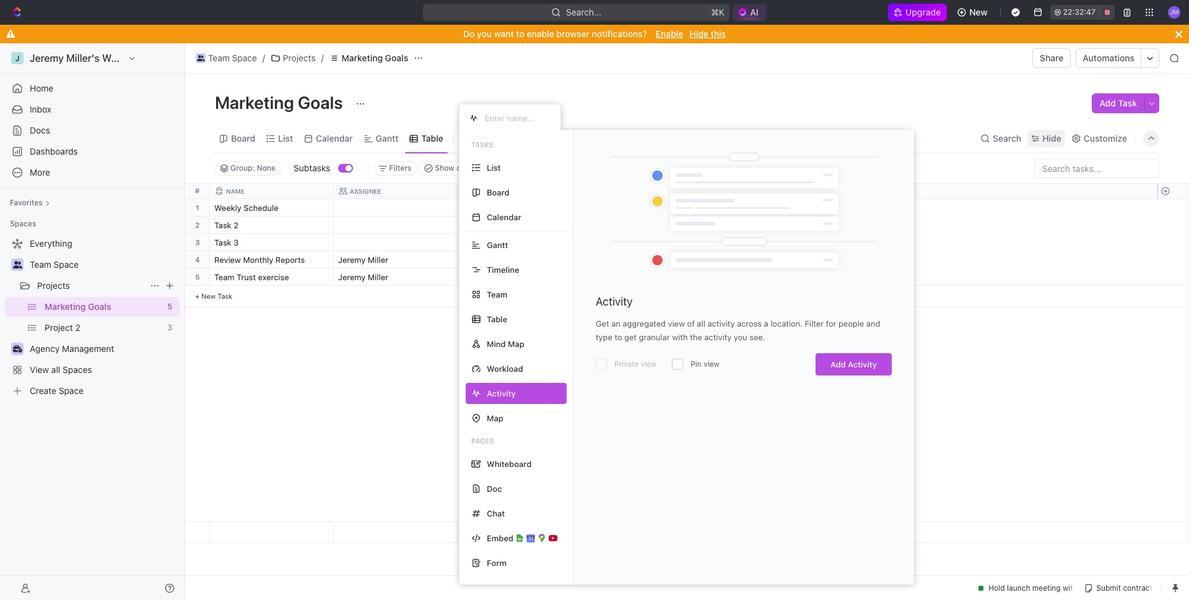 Task type: vqa. For each thing, say whether or not it's contained in the screenshot.


Task type: describe. For each thing, give the bounding box(es) containing it.
trust
[[237, 273, 256, 282]]

home link
[[5, 79, 180, 98]]

gantt link
[[373, 130, 399, 147]]

team space link inside tree
[[30, 255, 177, 275]]

22:32:47
[[1063, 7, 1096, 17]]

new task
[[201, 292, 233, 300]]

1 vertical spatial marketing
[[215, 92, 294, 113]]

mind
[[487, 339, 506, 349]]

0 vertical spatial team space
[[208, 53, 257, 63]]

1 horizontal spatial list
[[487, 163, 501, 173]]

schedule
[[244, 203, 279, 213]]

pin view
[[691, 360, 720, 369]]

dashboards link
[[5, 142, 180, 162]]

for
[[826, 319, 837, 329]]

review monthly reports
[[214, 255, 305, 265]]

row inside grid
[[210, 184, 829, 199]]

3 inside 1 2 3 4 5
[[195, 238, 200, 247]]

press space to select this row. row containing ‎task 2
[[210, 217, 829, 236]]

see.
[[750, 333, 765, 343]]

0 horizontal spatial list
[[278, 133, 293, 143]]

in progress for ‎task 2
[[465, 222, 512, 230]]

review
[[214, 255, 241, 265]]

inbox link
[[5, 100, 180, 120]]

team right user group icon
[[208, 53, 230, 63]]

1 horizontal spatial projects
[[283, 53, 316, 63]]

projects inside tree
[[37, 281, 70, 291]]

view inside get an aggregated view of all activity across a location. filter for people and type to get granular with the activity you see.
[[668, 319, 685, 329]]

0 vertical spatial map
[[508, 339, 525, 349]]

whiteboard
[[487, 459, 532, 469]]

in for team trust exercise
[[465, 274, 472, 282]]

jeremy miller for team trust exercise
[[338, 273, 388, 282]]

press space to select this row. row containing task 3
[[210, 234, 829, 253]]

pin
[[691, 360, 702, 369]]

5
[[195, 273, 200, 281]]

weekly schedule
[[214, 203, 279, 213]]

0 vertical spatial to
[[516, 28, 525, 39]]

view
[[475, 133, 495, 143]]

search button
[[977, 130, 1025, 147]]

get
[[596, 319, 609, 329]]

2 / from the left
[[321, 53, 324, 63]]

chat
[[487, 509, 505, 519]]

people
[[839, 319, 864, 329]]

timeline
[[487, 265, 519, 275]]

tree inside sidebar navigation
[[5, 234, 180, 401]]

jeremy for review monthly reports
[[338, 255, 366, 265]]

0 vertical spatial activity
[[596, 295, 633, 308]]

table link
[[419, 130, 443, 147]]

customize
[[1084, 133, 1127, 143]]

progress for weekly schedule
[[474, 204, 512, 212]]

1 2 3 4 5
[[195, 204, 200, 281]]

jeremy miller for review monthly reports
[[338, 255, 388, 265]]

1 set priority image from the top
[[704, 235, 722, 253]]

1 vertical spatial task
[[214, 238, 231, 248]]

add activity
[[831, 360, 877, 370]]

home
[[30, 83, 53, 94]]

progress for ‎task 2
[[474, 222, 512, 230]]

in progress cell for team trust exercise
[[458, 269, 582, 286]]

0 vertical spatial you
[[477, 28, 492, 39]]

calendar link
[[314, 130, 353, 147]]

browser
[[556, 28, 590, 39]]

form
[[487, 558, 507, 568]]

4
[[195, 256, 200, 264]]

team inside sidebar navigation
[[30, 260, 51, 270]]

subtasks
[[294, 163, 330, 173]]

pages
[[471, 437, 494, 445]]

search...
[[566, 7, 602, 17]]

1 vertical spatial marketing goals
[[215, 92, 347, 113]]

projects link inside tree
[[37, 276, 145, 296]]

in progress cell for weekly schedule
[[458, 199, 582, 216]]

upgrade link
[[888, 4, 947, 21]]

get an aggregated view of all activity across a location. filter for people and type to get granular with the activity you see.
[[596, 319, 880, 343]]

granular
[[639, 333, 670, 343]]

with
[[672, 333, 688, 343]]

0 horizontal spatial gantt
[[376, 133, 399, 143]]

1
[[196, 204, 199, 212]]

view button
[[459, 124, 499, 153]]

1 horizontal spatial calendar
[[487, 212, 521, 222]]

set priority element for task 3
[[704, 235, 722, 253]]

2 for ‎task
[[234, 221, 238, 230]]

exercise
[[258, 273, 289, 282]]

‎task
[[214, 221, 231, 230]]

embed
[[487, 534, 514, 544]]

press space to select this row. row containing 4
[[185, 251, 210, 269]]

0 horizontal spatial goals
[[298, 92, 343, 113]]

this
[[711, 28, 726, 39]]

in progress for team trust exercise
[[465, 274, 512, 282]]

across
[[737, 319, 762, 329]]

docs link
[[5, 121, 180, 141]]

and
[[866, 319, 880, 329]]

to do
[[465, 239, 487, 247]]

team trust exercise
[[214, 273, 289, 282]]

view button
[[459, 130, 499, 147]]

automations
[[1083, 53, 1135, 63]]

reports
[[276, 255, 305, 265]]

table inside table link
[[421, 133, 443, 143]]

set priority image for reports
[[704, 252, 722, 271]]

in progress for weekly schedule
[[465, 204, 512, 212]]

press space to select this row. row containing team trust exercise
[[210, 269, 829, 288]]

dashboards
[[30, 146, 78, 157]]

new for new task
[[201, 292, 216, 300]]

automations button
[[1077, 49, 1141, 68]]

1 vertical spatial activity
[[704, 333, 732, 343]]

hide button
[[1028, 130, 1065, 147]]

private view
[[614, 360, 657, 369]]

notifications?
[[592, 28, 647, 39]]

set priority image
[[704, 217, 722, 236]]

0 horizontal spatial hide
[[690, 28, 709, 39]]

type
[[596, 333, 613, 343]]

show
[[435, 164, 455, 173]]

0 vertical spatial activity
[[708, 319, 735, 329]]

enable
[[527, 28, 554, 39]]

add task
[[1100, 98, 1137, 108]]

1 vertical spatial map
[[487, 413, 503, 423]]

in for weekly schedule
[[465, 204, 472, 212]]

the
[[690, 333, 702, 343]]



Task type: locate. For each thing, give the bounding box(es) containing it.
1 vertical spatial you
[[734, 333, 747, 343]]

task inside button
[[1118, 98, 1137, 108]]

task 3
[[214, 238, 239, 248]]

1 vertical spatial hide
[[1043, 133, 1062, 143]]

3 set priority element from the top
[[704, 252, 722, 271]]

0 horizontal spatial view
[[641, 360, 657, 369]]

board down tasks
[[487, 187, 510, 197]]

1 vertical spatial projects link
[[37, 276, 145, 296]]

jeremy miller cell for team trust exercise
[[334, 269, 458, 286]]

to inside cell
[[465, 239, 475, 247]]

4 set priority element from the top
[[704, 269, 722, 288]]

in for ‎task 2
[[465, 222, 472, 230]]

3 in progress cell from the top
[[458, 251, 582, 268]]

space right user group image
[[54, 260, 79, 270]]

1 / from the left
[[263, 53, 265, 63]]

0 horizontal spatial projects
[[37, 281, 70, 291]]

0 vertical spatial jeremy miller
[[338, 255, 388, 265]]

0 horizontal spatial you
[[477, 28, 492, 39]]

1 vertical spatial team space
[[30, 260, 79, 270]]

0 vertical spatial miller
[[368, 255, 388, 265]]

press space to select this row. row containing review monthly reports
[[210, 251, 829, 271]]

show closed button
[[420, 161, 486, 176]]

marketing goals
[[342, 53, 408, 63], [215, 92, 347, 113]]

#
[[195, 186, 200, 196]]

list right closed
[[487, 163, 501, 173]]

to left "do"
[[465, 239, 475, 247]]

add task button
[[1092, 94, 1145, 113]]

in progress
[[465, 204, 512, 212], [465, 222, 512, 230], [465, 256, 512, 265], [465, 274, 512, 282]]

1 miller from the top
[[368, 255, 388, 265]]

0 vertical spatial gantt
[[376, 133, 399, 143]]

add down for
[[831, 360, 846, 370]]

you inside get an aggregated view of all activity across a location. filter for people and type to get granular with the activity you see.
[[734, 333, 747, 343]]

2 in progress from the top
[[465, 222, 512, 230]]

1 horizontal spatial map
[[508, 339, 525, 349]]

2 vertical spatial task
[[218, 292, 233, 300]]

filter
[[805, 319, 824, 329]]

do
[[463, 28, 475, 39]]

in progress cell for review monthly reports
[[458, 251, 582, 268]]

2 vertical spatial to
[[615, 333, 622, 343]]

view for pin view
[[704, 360, 720, 369]]

team space inside tree
[[30, 260, 79, 270]]

monthly
[[243, 255, 273, 265]]

want
[[494, 28, 514, 39]]

2 in progress cell from the top
[[458, 217, 582, 234]]

team space
[[208, 53, 257, 63], [30, 260, 79, 270]]

miller for exercise
[[368, 273, 388, 282]]

activity
[[708, 319, 735, 329], [704, 333, 732, 343]]

set priority element for ‎task 2
[[704, 217, 722, 236]]

press space to select this row. row containing 5
[[185, 269, 210, 286]]

1 vertical spatial jeremy miller
[[338, 273, 388, 282]]

favorites
[[10, 198, 43, 208]]

2 inside press space to select this row. row
[[234, 221, 238, 230]]

space right user group icon
[[232, 53, 257, 63]]

map up pages at the left of page
[[487, 413, 503, 423]]

1 vertical spatial team space link
[[30, 255, 177, 275]]

4 in progress cell from the top
[[458, 269, 582, 286]]

task
[[1118, 98, 1137, 108], [214, 238, 231, 248], [218, 292, 233, 300]]

0 horizontal spatial calendar
[[316, 133, 353, 143]]

cell
[[334, 199, 458, 216], [582, 199, 706, 216], [334, 217, 458, 234], [582, 217, 706, 234], [334, 234, 458, 251], [582, 234, 706, 251], [582, 251, 706, 268], [582, 269, 706, 286], [582, 523, 706, 543], [706, 523, 829, 543]]

calendar up to do cell at left top
[[487, 212, 521, 222]]

0 horizontal spatial to
[[465, 239, 475, 247]]

row group
[[185, 199, 210, 308], [210, 199, 829, 308], [1158, 199, 1189, 308], [1158, 523, 1189, 543]]

new down review
[[201, 292, 216, 300]]

1 in progress from the top
[[465, 204, 512, 212]]

0 vertical spatial space
[[232, 53, 257, 63]]

1 vertical spatial gantt
[[487, 240, 508, 250]]

Search tasks... text field
[[1035, 159, 1159, 178]]

0 horizontal spatial /
[[263, 53, 265, 63]]

Enter name... field
[[484, 113, 551, 124]]

workload
[[487, 364, 523, 374]]

inbox
[[30, 104, 51, 115]]

an
[[612, 319, 621, 329]]

sidebar navigation
[[0, 43, 185, 601]]

press space to select this row. row containing 1
[[185, 199, 210, 217]]

board
[[231, 133, 255, 143], [487, 187, 510, 197]]

1 horizontal spatial team space
[[208, 53, 257, 63]]

goals
[[385, 53, 408, 63], [298, 92, 343, 113]]

show closed
[[435, 164, 480, 173]]

set priority element for review monthly reports
[[704, 252, 722, 271]]

1 vertical spatial calendar
[[487, 212, 521, 222]]

0 horizontal spatial team space link
[[30, 255, 177, 275]]

1 vertical spatial projects
[[37, 281, 70, 291]]

calendar
[[316, 133, 353, 143], [487, 212, 521, 222]]

jeremy for team trust exercise
[[338, 273, 366, 282]]

0 vertical spatial table
[[421, 133, 443, 143]]

1 horizontal spatial view
[[668, 319, 685, 329]]

1 horizontal spatial 3
[[234, 238, 239, 248]]

table up mind
[[487, 314, 507, 324]]

a
[[764, 319, 768, 329]]

1 horizontal spatial marketing
[[342, 53, 383, 63]]

new button
[[952, 2, 995, 22]]

upgrade
[[906, 7, 941, 17]]

do you want to enable browser notifications? enable hide this
[[463, 28, 726, 39]]

2 set priority image from the top
[[704, 252, 722, 271]]

0 horizontal spatial activity
[[596, 295, 633, 308]]

do
[[477, 239, 487, 247]]

1 horizontal spatial projects link
[[268, 51, 319, 66]]

4 in progress from the top
[[465, 274, 512, 282]]

1 horizontal spatial 2
[[234, 221, 238, 230]]

to
[[516, 28, 525, 39], [465, 239, 475, 247], [615, 333, 622, 343]]

2 horizontal spatial to
[[615, 333, 622, 343]]

set priority element for team trust exercise
[[704, 269, 722, 288]]

1 vertical spatial goals
[[298, 92, 343, 113]]

marketing
[[342, 53, 383, 63], [215, 92, 294, 113]]

customize button
[[1068, 130, 1131, 147]]

1 vertical spatial space
[[54, 260, 79, 270]]

1 vertical spatial add
[[831, 360, 846, 370]]

1 vertical spatial activity
[[848, 360, 877, 370]]

row group containing 1 2 3 4 5
[[185, 199, 210, 308]]

2 jeremy from the top
[[338, 273, 366, 282]]

set priority image for exercise
[[704, 269, 722, 288]]

board left list link
[[231, 133, 255, 143]]

⌘k
[[711, 7, 725, 17]]

task down ‎task
[[214, 238, 231, 248]]

location.
[[771, 319, 803, 329]]

‎task 2
[[214, 221, 238, 230]]

2 inside 1 2 3 4 5
[[195, 221, 200, 229]]

mind map
[[487, 339, 525, 349]]

1 set priority element from the top
[[704, 217, 722, 236]]

1 vertical spatial board
[[487, 187, 510, 197]]

0 vertical spatial projects
[[283, 53, 316, 63]]

weekly
[[214, 203, 241, 213]]

2 jeremy miller cell from the top
[[334, 269, 458, 286]]

row
[[210, 184, 829, 199]]

view right private
[[641, 360, 657, 369]]

favorites button
[[5, 196, 55, 211]]

miller for reports
[[368, 255, 388, 265]]

1 in progress cell from the top
[[458, 199, 582, 216]]

progress for team trust exercise
[[474, 274, 512, 282]]

closed
[[457, 164, 480, 173]]

new for new
[[970, 7, 988, 17]]

1 horizontal spatial activity
[[848, 360, 877, 370]]

team space right user group icon
[[208, 53, 257, 63]]

1 horizontal spatial to
[[516, 28, 525, 39]]

docs
[[30, 125, 50, 136]]

list link
[[276, 130, 293, 147]]

1 in from the top
[[465, 204, 472, 212]]

0 horizontal spatial new
[[201, 292, 216, 300]]

team inside press space to select this row. row
[[214, 273, 235, 282]]

in progress for review monthly reports
[[465, 256, 512, 265]]

task for add task
[[1118, 98, 1137, 108]]

3 in from the top
[[465, 256, 472, 265]]

2 right ‎task
[[234, 221, 238, 230]]

1 jeremy miller cell from the top
[[334, 251, 458, 268]]

press space to select this row. row containing weekly schedule
[[210, 199, 829, 219]]

search
[[993, 133, 1022, 143]]

0 horizontal spatial space
[[54, 260, 79, 270]]

add for add task
[[1100, 98, 1116, 108]]

1 vertical spatial jeremy miller cell
[[334, 269, 458, 286]]

board link
[[229, 130, 255, 147]]

grid containing weekly schedule
[[185, 184, 1189, 544]]

row group containing weekly schedule
[[210, 199, 829, 308]]

1 jeremy miller from the top
[[338, 255, 388, 265]]

0 horizontal spatial board
[[231, 133, 255, 143]]

to inside get an aggregated view of all activity across a location. filter for people and type to get granular with the activity you see.
[[615, 333, 622, 343]]

user group image
[[197, 55, 205, 61]]

team space right user group image
[[30, 260, 79, 270]]

task for new task
[[218, 292, 233, 300]]

subtasks button
[[289, 159, 338, 178]]

space inside tree
[[54, 260, 79, 270]]

0 vertical spatial task
[[1118, 98, 1137, 108]]

2 for 1
[[195, 221, 200, 229]]

activity right all
[[708, 319, 735, 329]]

0 vertical spatial jeremy
[[338, 255, 366, 265]]

new inside grid
[[201, 292, 216, 300]]

press space to select this row. row containing 3
[[185, 234, 210, 251]]

team down timeline
[[487, 290, 508, 299]]

aggregated
[[623, 319, 666, 329]]

3 set priority image from the top
[[704, 269, 722, 288]]

0 vertical spatial hide
[[690, 28, 709, 39]]

1 horizontal spatial hide
[[1043, 133, 1062, 143]]

0 vertical spatial list
[[278, 133, 293, 143]]

user group image
[[13, 261, 22, 269]]

spaces
[[10, 219, 36, 229]]

grid
[[185, 184, 1189, 544]]

new inside new button
[[970, 7, 988, 17]]

to left the get
[[615, 333, 622, 343]]

share
[[1040, 53, 1064, 63]]

0 horizontal spatial add
[[831, 360, 846, 370]]

gantt up timeline
[[487, 240, 508, 250]]

add for add activity
[[831, 360, 846, 370]]

add up customize at the right of page
[[1100, 98, 1116, 108]]

to do cell
[[458, 234, 582, 251]]

new right the upgrade
[[970, 7, 988, 17]]

1 vertical spatial table
[[487, 314, 507, 324]]

1 vertical spatial list
[[487, 163, 501, 173]]

get
[[624, 333, 637, 343]]

jeremy
[[338, 255, 366, 265], [338, 273, 366, 282]]

1 horizontal spatial /
[[321, 53, 324, 63]]

space
[[232, 53, 257, 63], [54, 260, 79, 270]]

1 vertical spatial new
[[201, 292, 216, 300]]

hide left this
[[690, 28, 709, 39]]

0 horizontal spatial 3
[[195, 238, 200, 247]]

2 horizontal spatial view
[[704, 360, 720, 369]]

0 vertical spatial jeremy miller cell
[[334, 251, 458, 268]]

list
[[278, 133, 293, 143], [487, 163, 501, 173]]

jeremy miller cell
[[334, 251, 458, 268], [334, 269, 458, 286]]

3 up 4
[[195, 238, 200, 247]]

1 horizontal spatial table
[[487, 314, 507, 324]]

1 horizontal spatial you
[[734, 333, 747, 343]]

press space to select this row. row
[[185, 199, 210, 217], [210, 199, 829, 219], [185, 217, 210, 234], [210, 217, 829, 236], [185, 234, 210, 251], [210, 234, 829, 253], [185, 251, 210, 269], [210, 251, 829, 271], [185, 269, 210, 286], [210, 269, 829, 288], [210, 523, 829, 544]]

jeremy miller
[[338, 255, 388, 265], [338, 273, 388, 282]]

0 vertical spatial marketing goals
[[342, 53, 408, 63]]

2 jeremy miller from the top
[[338, 273, 388, 282]]

table up show
[[421, 133, 443, 143]]

2 progress from the top
[[474, 222, 512, 230]]

private
[[614, 360, 639, 369]]

2 set priority element from the top
[[704, 235, 722, 253]]

view up with
[[668, 319, 685, 329]]

of
[[687, 319, 695, 329]]

3 in progress from the top
[[465, 256, 512, 265]]

team right user group image
[[30, 260, 51, 270]]

projects link
[[268, 51, 319, 66], [37, 276, 145, 296]]

4 in from the top
[[465, 274, 472, 282]]

1 horizontal spatial gantt
[[487, 240, 508, 250]]

set priority image
[[704, 235, 722, 253], [704, 252, 722, 271], [704, 269, 722, 288]]

task up customize at the right of page
[[1118, 98, 1137, 108]]

share button
[[1033, 48, 1071, 68]]

1 vertical spatial miller
[[368, 273, 388, 282]]

tree
[[5, 234, 180, 401]]

1 horizontal spatial space
[[232, 53, 257, 63]]

0 horizontal spatial table
[[421, 133, 443, 143]]

1 horizontal spatial goals
[[385, 53, 408, 63]]

new
[[970, 7, 988, 17], [201, 292, 216, 300]]

0 horizontal spatial map
[[487, 413, 503, 423]]

2 miller from the top
[[368, 273, 388, 282]]

0 horizontal spatial team space
[[30, 260, 79, 270]]

map right mind
[[508, 339, 525, 349]]

1 vertical spatial to
[[465, 239, 475, 247]]

enable
[[656, 28, 683, 39]]

hide inside hide dropdown button
[[1043, 133, 1062, 143]]

0 horizontal spatial 2
[[195, 221, 200, 229]]

all
[[697, 319, 705, 329]]

activity up an on the right bottom of page
[[596, 295, 633, 308]]

you down 'across' on the bottom right of page
[[734, 333, 747, 343]]

0 vertical spatial projects link
[[268, 51, 319, 66]]

press space to select this row. row containing 2
[[185, 217, 210, 234]]

1 horizontal spatial team space link
[[193, 51, 260, 66]]

4 progress from the top
[[474, 274, 512, 282]]

activity down all
[[704, 333, 732, 343]]

in progress cell
[[458, 199, 582, 216], [458, 217, 582, 234], [458, 251, 582, 268], [458, 269, 582, 286]]

/
[[263, 53, 265, 63], [321, 53, 324, 63]]

0 vertical spatial team space link
[[193, 51, 260, 66]]

0 vertical spatial new
[[970, 7, 988, 17]]

task down team trust exercise
[[218, 292, 233, 300]]

calendar up subtasks button
[[316, 133, 353, 143]]

tree containing team space
[[5, 234, 180, 401]]

marketing goals link
[[326, 51, 411, 66]]

0 vertical spatial calendar
[[316, 133, 353, 143]]

list up subtasks button
[[278, 133, 293, 143]]

1 horizontal spatial add
[[1100, 98, 1116, 108]]

1 vertical spatial jeremy
[[338, 273, 366, 282]]

1 horizontal spatial new
[[970, 7, 988, 17]]

jeremy miller cell for review monthly reports
[[334, 251, 458, 268]]

0 vertical spatial add
[[1100, 98, 1116, 108]]

3 progress from the top
[[474, 256, 512, 265]]

3 up review
[[234, 238, 239, 248]]

0 horizontal spatial marketing
[[215, 92, 294, 113]]

hide right 'search'
[[1043, 133, 1062, 143]]

view
[[668, 319, 685, 329], [641, 360, 657, 369], [704, 360, 720, 369]]

view right pin
[[704, 360, 720, 369]]

doc
[[487, 484, 502, 494]]

you
[[477, 28, 492, 39], [734, 333, 747, 343]]

22:32:47 button
[[1050, 5, 1115, 20]]

tasks
[[471, 141, 493, 149]]

2 down the 1
[[195, 221, 200, 229]]

gantt left table link
[[376, 133, 399, 143]]

set priority element
[[704, 217, 722, 236], [704, 235, 722, 253], [704, 252, 722, 271], [704, 269, 722, 288]]

2 in from the top
[[465, 222, 472, 230]]

0 vertical spatial marketing
[[342, 53, 383, 63]]

1 horizontal spatial board
[[487, 187, 510, 197]]

view for private view
[[641, 360, 657, 369]]

1 jeremy from the top
[[338, 255, 366, 265]]

in progress cell for ‎task 2
[[458, 217, 582, 234]]

activity
[[596, 295, 633, 308], [848, 360, 877, 370]]

team
[[208, 53, 230, 63], [30, 260, 51, 270], [214, 273, 235, 282], [487, 290, 508, 299]]

add inside add task button
[[1100, 98, 1116, 108]]

to right want at the top left of the page
[[516, 28, 525, 39]]

map
[[508, 339, 525, 349], [487, 413, 503, 423]]

1 progress from the top
[[474, 204, 512, 212]]

in for review monthly reports
[[465, 256, 472, 265]]

activity down and
[[848, 360, 877, 370]]

progress for review monthly reports
[[474, 256, 512, 265]]

you right do
[[477, 28, 492, 39]]

team down review
[[214, 273, 235, 282]]

0 vertical spatial board
[[231, 133, 255, 143]]

0 vertical spatial goals
[[385, 53, 408, 63]]



